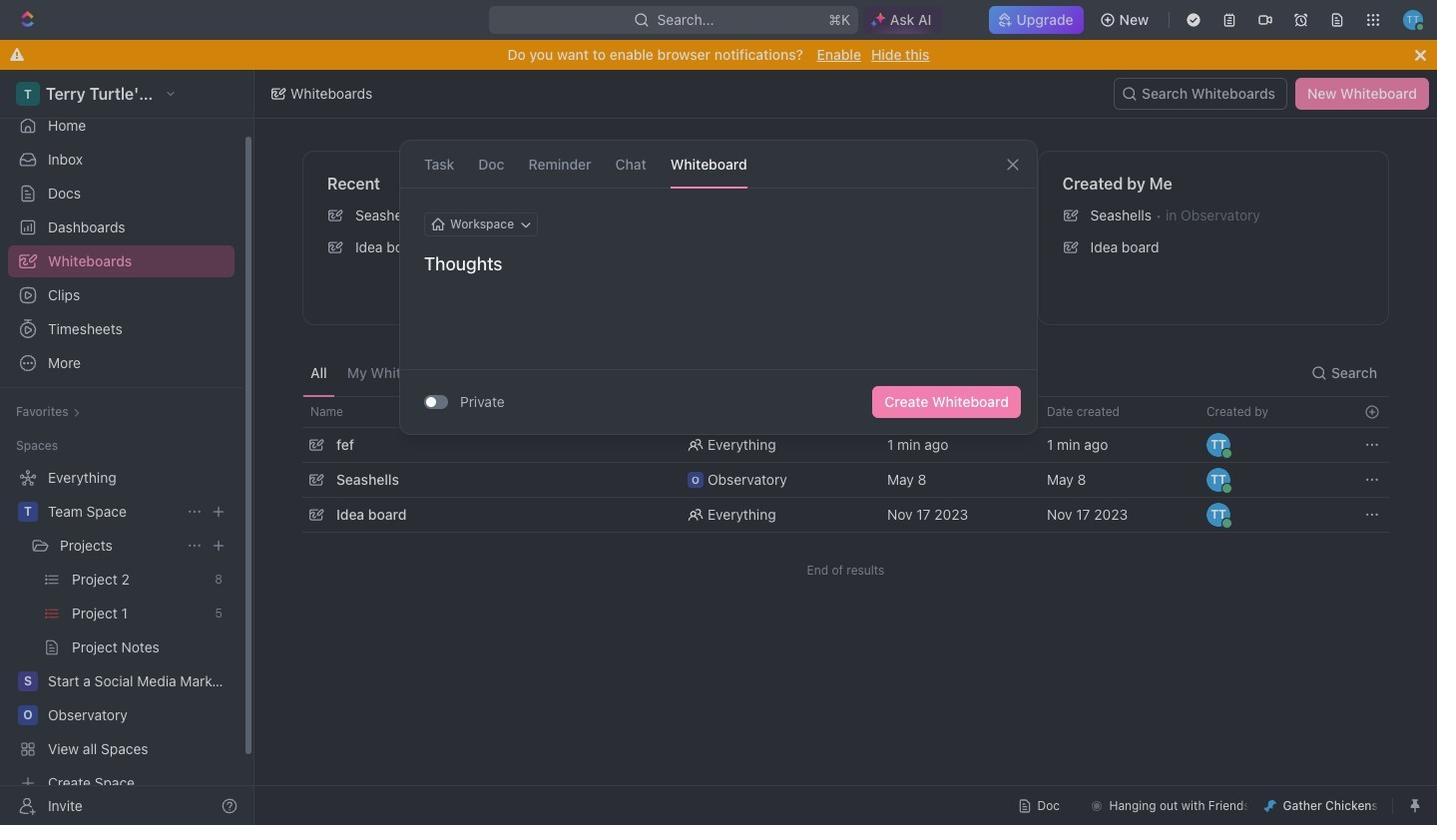 Task type: locate. For each thing, give the bounding box(es) containing it.
2 terry turtle, , online image from the top
[[1221, 483, 1232, 494]]

sidebar navigation
[[0, 70, 255, 826]]

row
[[302, 396, 1390, 428], [302, 425, 1390, 465], [302, 460, 1390, 500], [302, 495, 1390, 535]]

dialog
[[399, 140, 1038, 435]]

0 vertical spatial terry turtle, , online element
[[1207, 433, 1232, 459]]

4 row from the top
[[302, 495, 1390, 535]]

1 vertical spatial terry turtle, , online element
[[1207, 468, 1232, 494]]

1 terry turtle, , online image from the top
[[1221, 448, 1232, 459]]

0 vertical spatial terry turtle, , online image
[[1221, 448, 1232, 459]]

tree
[[8, 462, 235, 800]]

2 vertical spatial terry turtle, , online element
[[1207, 503, 1232, 529]]

drumstick bite image
[[1265, 800, 1277, 812]]

2 terry turtle, , online element from the top
[[1207, 468, 1232, 494]]

terry turtle, , online element
[[1207, 433, 1232, 459], [1207, 468, 1232, 494], [1207, 503, 1232, 529]]

table
[[302, 396, 1390, 535]]

team space, , element
[[18, 502, 38, 522]]

1 vertical spatial terry turtle, , online image
[[1221, 483, 1232, 494]]

tab list
[[302, 349, 463, 396]]

terry turtle, , online image
[[1221, 448, 1232, 459], [1221, 483, 1232, 494]]



Task type: describe. For each thing, give the bounding box(es) containing it.
1 terry turtle, , online element from the top
[[1207, 433, 1232, 459]]

observatory, , element
[[688, 472, 704, 488]]

1 row from the top
[[302, 396, 1390, 428]]

Name this Whiteboard... field
[[400, 253, 1037, 277]]

terry turtle, , online image
[[1221, 518, 1232, 529]]

2 row from the top
[[302, 425, 1390, 465]]

3 terry turtle, , online element from the top
[[1207, 503, 1232, 529]]

tree inside sidebar navigation
[[8, 462, 235, 800]]

3 row from the top
[[302, 460, 1390, 500]]



Task type: vqa. For each thing, say whether or not it's contained in the screenshot.
'tree' in the Sidebar Navigation
yes



